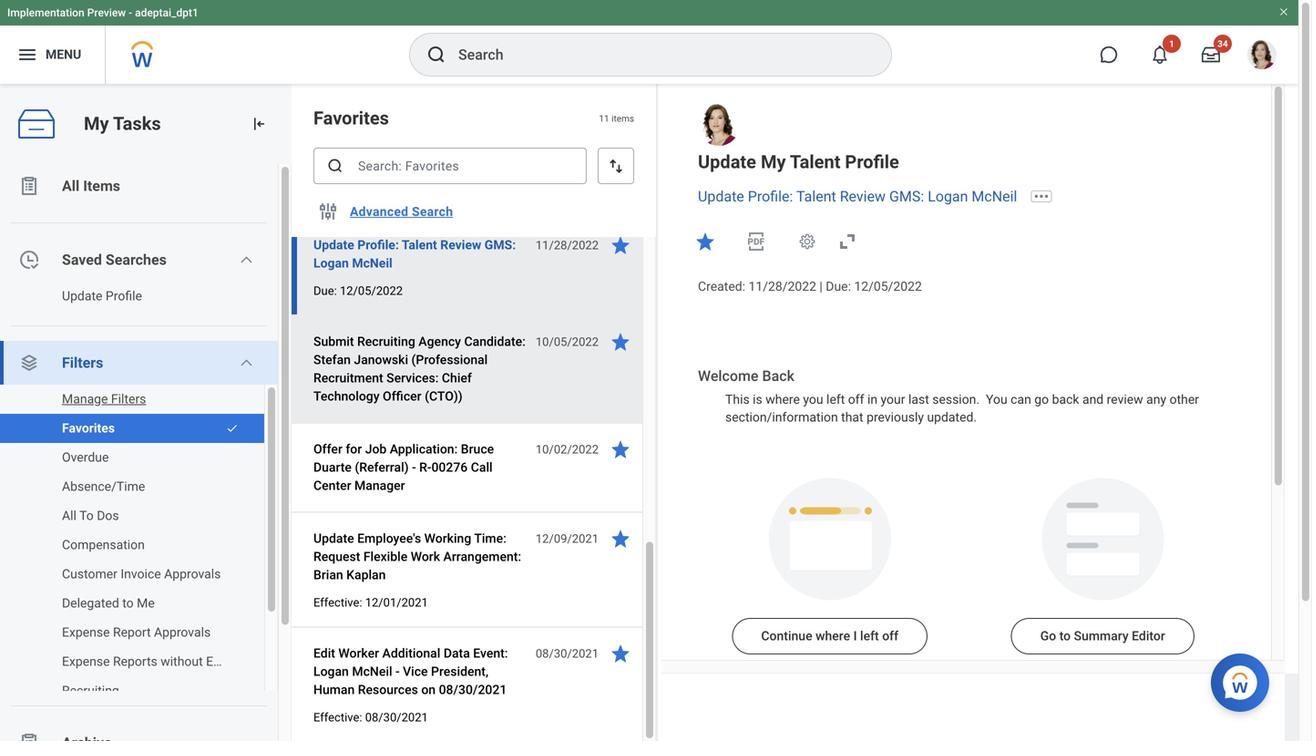 Task type: describe. For each thing, give the bounding box(es) containing it.
items
[[612, 113, 634, 124]]

expense reports without exceptions
[[62, 654, 268, 669]]

- inside menu banner
[[129, 6, 132, 19]]

expense reports without exceptions button
[[0, 647, 268, 676]]

summary
[[1074, 628, 1129, 643]]

recruiting button
[[0, 676, 246, 705]]

11/28/2022 inside item list "element"
[[536, 238, 599, 252]]

1 vertical spatial talent
[[797, 188, 837, 205]]

customer
[[62, 566, 117, 582]]

expense for expense reports without exceptions
[[62, 654, 110, 669]]

inbox large image
[[1202, 46, 1220, 64]]

application:
[[390, 442, 458, 457]]

report
[[113, 625, 151, 640]]

approvals for expense report approvals
[[154, 625, 211, 640]]

expense report approvals button
[[0, 618, 246, 647]]

resources
[[358, 682, 418, 697]]

tasks
[[113, 113, 161, 135]]

delegated to me button
[[0, 589, 246, 618]]

additional
[[382, 646, 441, 661]]

favorites button
[[0, 414, 217, 443]]

offer for job application: bruce duarte (referral) ‎- r-00276 call center manager button
[[314, 438, 526, 497]]

due: 12/05/2022
[[314, 284, 403, 298]]

session.
[[933, 392, 980, 407]]

delegated to me
[[62, 596, 155, 611]]

compensation button
[[0, 530, 246, 560]]

recruitment
[[314, 371, 383, 386]]

favorites inside item list "element"
[[314, 108, 389, 129]]

go
[[1041, 628, 1057, 643]]

in
[[868, 392, 878, 407]]

r-
[[419, 460, 432, 475]]

manage filters
[[62, 391, 146, 407]]

my inside my tasks element
[[84, 113, 109, 135]]

0 vertical spatial logan
[[928, 188, 968, 205]]

implementation preview -   adeptai_dpt1
[[7, 6, 199, 19]]

manage
[[62, 391, 108, 407]]

menu banner
[[0, 0, 1299, 84]]

3 star image from the top
[[610, 528, 632, 550]]

mcneil for 08/30/2021
[[352, 664, 392, 679]]

34 button
[[1191, 35, 1232, 75]]

technology
[[314, 389, 380, 404]]

effective: 08/30/2021
[[314, 711, 428, 724]]

i
[[854, 628, 857, 643]]

vice
[[403, 664, 428, 679]]

continue
[[761, 628, 813, 643]]

0 vertical spatial profile
[[845, 151, 900, 173]]

overdue
[[62, 450, 109, 465]]

continue where i left off button
[[732, 618, 928, 654]]

to
[[79, 508, 94, 523]]

0 vertical spatial gms:
[[890, 188, 924, 205]]

08/30/2021 inside edit worker additional data event: logan mcneil - vice president, human resources on 08/30/2021
[[439, 682, 507, 697]]

time:
[[474, 531, 507, 546]]

delegated
[[62, 596, 119, 611]]

you
[[803, 392, 824, 407]]

update for update profile: talent review gms: logan mcneil button
[[314, 237, 354, 252]]

item list element
[[292, 84, 658, 741]]

employee's photo (logan mcneil) image
[[698, 104, 740, 146]]

transformation import image
[[250, 115, 268, 133]]

manage filters button
[[0, 385, 246, 414]]

left inside the welcome back this is where you left off in your last session.  you can go back and review any other section/information that previously updated.
[[827, 392, 845, 407]]

data
[[444, 646, 470, 661]]

2 vertical spatial 08/30/2021
[[365, 711, 428, 724]]

update profile button
[[0, 282, 260, 311]]

welcome
[[698, 367, 759, 385]]

1 horizontal spatial review
[[840, 188, 886, 205]]

advanced search button
[[343, 193, 461, 230]]

back
[[1052, 392, 1080, 407]]

on
[[421, 682, 436, 697]]

absence/time button
[[0, 472, 246, 501]]

configure image
[[317, 201, 339, 222]]

‎-
[[412, 460, 416, 475]]

your
[[881, 392, 906, 407]]

event:
[[473, 646, 508, 661]]

34
[[1218, 38, 1228, 49]]

my tasks element
[[0, 84, 292, 741]]

filters inside dropdown button
[[62, 354, 103, 371]]

perspective image
[[18, 352, 40, 374]]

update profile
[[62, 288, 142, 304]]

(cto))
[[425, 389, 463, 404]]

kaplan
[[347, 567, 386, 582]]

sort image
[[607, 157, 625, 175]]

star image for gms:
[[610, 234, 632, 256]]

stefan
[[314, 352, 351, 367]]

1
[[1170, 38, 1175, 49]]

update profile: talent review gms: logan mcneil link
[[698, 188, 1018, 205]]

chief
[[442, 371, 472, 386]]

profile: inside update profile: talent review gms: logan mcneil
[[358, 237, 399, 252]]

working
[[424, 531, 471, 546]]

1 horizontal spatial 12/05/2022
[[854, 279, 922, 294]]

left inside button
[[860, 628, 879, 643]]

logan for 08/30/2021
[[314, 664, 349, 679]]

saved searches button
[[0, 238, 278, 282]]

reports
[[113, 654, 157, 669]]

submit recruiting agency candidate: stefan janowski (professional recruitment services: chief technology officer (cto)) button
[[314, 331, 526, 407]]

updated.
[[927, 410, 977, 425]]

0 vertical spatial update profile: talent review gms: logan mcneil
[[698, 188, 1018, 205]]

clock check image
[[18, 249, 40, 271]]

search image inside menu banner
[[426, 44, 448, 66]]

1 vertical spatial 11/28/2022
[[749, 279, 817, 294]]

flexible
[[364, 549, 408, 564]]

0 vertical spatial talent
[[790, 151, 841, 173]]

expense report approvals
[[62, 625, 211, 640]]

dos
[[97, 508, 119, 523]]

all for all to dos
[[62, 508, 77, 523]]

0 vertical spatial profile:
[[748, 188, 793, 205]]

star image for offer for job application: bruce duarte (referral) ‎- r-00276 call center manager
[[610, 438, 632, 460]]

human
[[314, 682, 355, 697]]

12/09/2021
[[536, 532, 599, 546]]

0 vertical spatial mcneil
[[972, 188, 1018, 205]]

review inside button
[[440, 237, 482, 252]]

effective: for update employee's working time: request flexible work arrangement: brian kaplan
[[314, 596, 362, 609]]

10/02/2022
[[536, 443, 599, 456]]



Task type: vqa. For each thing, say whether or not it's contained in the screenshot.
the left Label
no



Task type: locate. For each thing, give the bounding box(es) containing it.
1 vertical spatial approvals
[[154, 625, 211, 640]]

that previously
[[841, 410, 924, 425]]

star image for submit recruiting agency candidate: stefan janowski (professional recruitment services: chief technology officer (cto))
[[610, 331, 632, 353]]

- right "preview"
[[129, 6, 132, 19]]

0 vertical spatial 11/28/2022
[[536, 238, 599, 252]]

to left 'me'
[[122, 596, 134, 611]]

2 horizontal spatial 08/30/2021
[[536, 647, 599, 660]]

recruiting inside my tasks element
[[62, 683, 119, 698]]

mcneil inside button
[[352, 256, 393, 271]]

12/01/2021
[[365, 596, 428, 609]]

0 horizontal spatial filters
[[62, 354, 103, 371]]

1 vertical spatial where
[[816, 628, 851, 643]]

profile up "update profile: talent review gms: logan mcneil" link
[[845, 151, 900, 173]]

1 horizontal spatial off
[[883, 628, 899, 643]]

1 all from the top
[[62, 177, 80, 195]]

update
[[698, 151, 757, 173], [698, 188, 744, 205], [314, 237, 354, 252], [62, 288, 102, 304], [314, 531, 354, 546]]

to
[[122, 596, 134, 611], [1060, 628, 1071, 643]]

my up view printable version (pdf) icon
[[761, 151, 786, 173]]

profile inside 'update profile' button
[[106, 288, 142, 304]]

0 horizontal spatial due:
[[314, 284, 337, 298]]

update for 'update profile' button
[[62, 288, 102, 304]]

go to summary editor
[[1041, 628, 1166, 643]]

submit
[[314, 334, 354, 349]]

officer
[[383, 389, 422, 404]]

any
[[1147, 392, 1167, 407]]

profile logan mcneil image
[[1248, 40, 1277, 73]]

implementation
[[7, 6, 84, 19]]

list inside my tasks element
[[0, 385, 278, 705]]

favorites inside button
[[62, 421, 115, 436]]

profile:
[[748, 188, 793, 205], [358, 237, 399, 252]]

justify image
[[16, 44, 38, 66]]

submit recruiting agency candidate: stefan janowski (professional recruitment services: chief technology officer (cto))
[[314, 334, 526, 404]]

0 vertical spatial -
[[129, 6, 132, 19]]

edit worker additional data event: logan mcneil - vice president, human resources on 08/30/2021
[[314, 646, 508, 697]]

- inside edit worker additional data event: logan mcneil - vice president, human resources on 08/30/2021
[[396, 664, 400, 679]]

1 horizontal spatial update profile: talent review gms: logan mcneil
[[698, 188, 1018, 205]]

off left in
[[848, 392, 865, 407]]

all
[[62, 177, 80, 195], [62, 508, 77, 523]]

approvals for customer invoice approvals
[[164, 566, 221, 582]]

0 vertical spatial filters
[[62, 354, 103, 371]]

check image
[[226, 422, 239, 435]]

items
[[83, 177, 120, 195]]

talent
[[790, 151, 841, 173], [797, 188, 837, 205], [402, 237, 437, 252]]

0 vertical spatial all
[[62, 177, 80, 195]]

1 vertical spatial star image
[[610, 438, 632, 460]]

1 vertical spatial recruiting
[[62, 683, 119, 698]]

update inside the update employee's working time: request flexible work arrangement: brian kaplan
[[314, 531, 354, 546]]

update profile: talent review gms: logan mcneil button
[[314, 234, 526, 274]]

employee's
[[357, 531, 421, 546]]

08/30/2021 down president,
[[439, 682, 507, 697]]

mcneil for 11/28/2022
[[352, 256, 393, 271]]

all to dos
[[62, 508, 119, 523]]

0 horizontal spatial favorites
[[62, 421, 115, 436]]

me
[[137, 596, 155, 611]]

filters button
[[0, 341, 278, 385]]

expense down delegated
[[62, 625, 110, 640]]

search
[[412, 204, 453, 219]]

arrangement:
[[443, 549, 521, 564]]

chevron down image for saved searches
[[239, 252, 254, 267]]

created: 11/28/2022 | due: 12/05/2022
[[698, 279, 922, 294]]

overdue button
[[0, 443, 246, 472]]

(professional
[[412, 352, 488, 367]]

2 vertical spatial star image
[[610, 528, 632, 550]]

and review
[[1083, 392, 1144, 407]]

update profile: talent review gms: logan mcneil inside button
[[314, 237, 516, 271]]

expense
[[62, 625, 110, 640], [62, 654, 110, 669]]

2 clipboard image from the top
[[18, 732, 40, 741]]

10/05/2022
[[536, 335, 599, 349]]

Search: Favorites text field
[[314, 148, 587, 184]]

12/05/2022 down update profile: talent review gms: logan mcneil button
[[340, 284, 403, 298]]

favorites
[[314, 108, 389, 129], [62, 421, 115, 436]]

left right you at bottom
[[827, 392, 845, 407]]

2 vertical spatial talent
[[402, 237, 437, 252]]

call
[[471, 460, 493, 475]]

1 horizontal spatial profile:
[[748, 188, 793, 205]]

due: right |
[[826, 279, 851, 294]]

expense down "expense report approvals" button
[[62, 654, 110, 669]]

filters
[[62, 354, 103, 371], [111, 391, 146, 407]]

0 vertical spatial effective:
[[314, 596, 362, 609]]

1 vertical spatial review
[[440, 237, 482, 252]]

1 horizontal spatial to
[[1060, 628, 1071, 643]]

all items button
[[0, 164, 278, 208]]

1 horizontal spatial search image
[[426, 44, 448, 66]]

recruiting
[[357, 334, 415, 349], [62, 683, 119, 698]]

edit worker additional data event: logan mcneil - vice president, human resources on 08/30/2021 button
[[314, 643, 526, 701]]

0 vertical spatial favorites
[[314, 108, 389, 129]]

customer invoice approvals button
[[0, 560, 246, 589]]

0 horizontal spatial gms:
[[485, 237, 516, 252]]

1 vertical spatial to
[[1060, 628, 1071, 643]]

1 chevron down image from the top
[[239, 252, 254, 267]]

review up fullscreen "image"
[[840, 188, 886, 205]]

exceptions
[[206, 654, 268, 669]]

0 horizontal spatial where
[[766, 392, 800, 407]]

2 star image from the top
[[610, 438, 632, 460]]

brian
[[314, 567, 343, 582]]

searches
[[106, 251, 167, 268]]

1 vertical spatial chevron down image
[[239, 355, 254, 370]]

12/05/2022
[[854, 279, 922, 294], [340, 284, 403, 298]]

candidate:
[[464, 334, 526, 349]]

12/05/2022 down fullscreen "image"
[[854, 279, 922, 294]]

1 vertical spatial logan
[[314, 256, 349, 271]]

1 star image from the top
[[610, 331, 632, 353]]

where up section/information
[[766, 392, 800, 407]]

section/information
[[726, 410, 838, 425]]

approvals right "invoice"
[[164, 566, 221, 582]]

gms: inside button
[[485, 237, 516, 252]]

filters up favorites button
[[111, 391, 146, 407]]

star image for event:
[[610, 643, 632, 664]]

08/30/2021 down resources
[[365, 711, 428, 724]]

chevron down image inside filters dropdown button
[[239, 355, 254, 370]]

chevron down image inside saved searches dropdown button
[[239, 252, 254, 267]]

job
[[365, 442, 387, 457]]

1 vertical spatial mcneil
[[352, 256, 393, 271]]

0 horizontal spatial -
[[129, 6, 132, 19]]

0 vertical spatial expense
[[62, 625, 110, 640]]

list
[[0, 164, 292, 741], [0, 385, 278, 705]]

profile down saved searches
[[106, 288, 142, 304]]

- left vice
[[396, 664, 400, 679]]

update my talent profile
[[698, 151, 900, 173]]

absence/time
[[62, 479, 145, 494]]

is
[[753, 392, 763, 407]]

0 horizontal spatial review
[[440, 237, 482, 252]]

1 horizontal spatial 08/30/2021
[[439, 682, 507, 697]]

other
[[1170, 392, 1200, 407]]

0 horizontal spatial 08/30/2021
[[365, 711, 428, 724]]

left right the i
[[860, 628, 879, 643]]

view printable version (pdf) image
[[746, 230, 767, 252]]

offer
[[314, 442, 343, 457]]

my
[[84, 113, 109, 135], [761, 151, 786, 173]]

0 horizontal spatial 12/05/2022
[[340, 284, 403, 298]]

to for me
[[122, 596, 134, 611]]

to right go
[[1060, 628, 1071, 643]]

0 horizontal spatial search image
[[326, 157, 345, 175]]

1 vertical spatial off
[[883, 628, 899, 643]]

recruiting down expense reports without exceptions button
[[62, 683, 119, 698]]

effective: for edit worker additional data event: logan mcneil - vice president, human resources on 08/30/2021
[[314, 711, 362, 724]]

1 horizontal spatial left
[[860, 628, 879, 643]]

gear image
[[798, 232, 817, 250]]

to inside my tasks element
[[122, 596, 134, 611]]

1 vertical spatial -
[[396, 664, 400, 679]]

effective:
[[314, 596, 362, 609], [314, 711, 362, 724]]

request
[[314, 549, 360, 564]]

star image
[[695, 230, 716, 252], [610, 234, 632, 256], [610, 643, 632, 664]]

customer invoice approvals
[[62, 566, 221, 582]]

back
[[762, 367, 795, 385]]

all left the to
[[62, 508, 77, 523]]

list containing all items
[[0, 164, 292, 741]]

can go
[[1011, 392, 1049, 407]]

1 horizontal spatial recruiting
[[357, 334, 415, 349]]

0 horizontal spatial left
[[827, 392, 845, 407]]

2 vertical spatial logan
[[314, 664, 349, 679]]

approvals up without
[[154, 625, 211, 640]]

1 horizontal spatial where
[[816, 628, 851, 643]]

go to summary editor button
[[1012, 618, 1195, 654]]

last
[[909, 392, 930, 407]]

1 horizontal spatial profile
[[845, 151, 900, 173]]

Search Workday  search field
[[458, 35, 854, 75]]

2 expense from the top
[[62, 654, 110, 669]]

star image right 10/05/2022
[[610, 331, 632, 353]]

1 vertical spatial all
[[62, 508, 77, 523]]

0 vertical spatial search image
[[426, 44, 448, 66]]

1 button
[[1140, 35, 1181, 75]]

talent inside update profile: talent review gms: logan mcneil
[[402, 237, 437, 252]]

1 vertical spatial favorites
[[62, 421, 115, 436]]

2 list from the top
[[0, 385, 278, 705]]

left
[[827, 392, 845, 407], [860, 628, 879, 643]]

off inside the welcome back this is where you left off in your last session.  you can go back and review any other section/information that previously updated.
[[848, 392, 865, 407]]

bruce
[[461, 442, 494, 457]]

logan inside button
[[314, 256, 349, 271]]

logan for 11/28/2022
[[314, 256, 349, 271]]

0 vertical spatial to
[[122, 596, 134, 611]]

all for all items
[[62, 177, 80, 195]]

fullscreen image
[[837, 230, 859, 252]]

1 vertical spatial clipboard image
[[18, 732, 40, 741]]

0 vertical spatial left
[[827, 392, 845, 407]]

clipboard image
[[18, 175, 40, 197], [18, 732, 40, 741]]

2 effective: from the top
[[314, 711, 362, 724]]

notifications large image
[[1151, 46, 1169, 64]]

1 vertical spatial 08/30/2021
[[439, 682, 507, 697]]

1 expense from the top
[[62, 625, 110, 640]]

off
[[848, 392, 865, 407], [883, 628, 899, 643]]

close environment banner image
[[1279, 6, 1290, 17]]

search image inside item list "element"
[[326, 157, 345, 175]]

offer for job application: bruce duarte (referral) ‎- r-00276 call center manager
[[314, 442, 494, 493]]

off inside button
[[883, 628, 899, 643]]

0 horizontal spatial update profile: talent review gms: logan mcneil
[[314, 237, 516, 271]]

profile: down advanced
[[358, 237, 399, 252]]

1 vertical spatial expense
[[62, 654, 110, 669]]

effective: down human
[[314, 711, 362, 724]]

update inside button
[[62, 288, 102, 304]]

my left tasks
[[84, 113, 109, 135]]

1 horizontal spatial favorites
[[314, 108, 389, 129]]

profile: down update my talent profile
[[748, 188, 793, 205]]

1 vertical spatial gms:
[[485, 237, 516, 252]]

list containing manage filters
[[0, 385, 278, 705]]

expense for expense report approvals
[[62, 625, 110, 640]]

filters up manage
[[62, 354, 103, 371]]

star image
[[610, 331, 632, 353], [610, 438, 632, 460], [610, 528, 632, 550]]

1 vertical spatial profile:
[[358, 237, 399, 252]]

1 vertical spatial effective:
[[314, 711, 362, 724]]

0 vertical spatial review
[[840, 188, 886, 205]]

all left items
[[62, 177, 80, 195]]

where inside the welcome back this is where you left off in your last session.  you can go back and review any other section/information that previously updated.
[[766, 392, 800, 407]]

1 horizontal spatial filters
[[111, 391, 146, 407]]

08/30/2021 right event:
[[536, 647, 599, 660]]

|
[[820, 279, 823, 294]]

update profile: talent review gms: logan mcneil down advanced search button
[[314, 237, 516, 271]]

talent down search
[[402, 237, 437, 252]]

chevron down image for filters
[[239, 355, 254, 370]]

1 horizontal spatial gms:
[[890, 188, 924, 205]]

to for summary
[[1060, 628, 1071, 643]]

1 horizontal spatial my
[[761, 151, 786, 173]]

1 vertical spatial left
[[860, 628, 879, 643]]

review
[[840, 188, 886, 205], [440, 237, 482, 252]]

1 vertical spatial my
[[761, 151, 786, 173]]

0 vertical spatial 08/30/2021
[[536, 647, 599, 660]]

0 horizontal spatial profile
[[106, 288, 142, 304]]

1 horizontal spatial 11/28/2022
[[749, 279, 817, 294]]

clipboard image inside all items button
[[18, 175, 40, 197]]

0 horizontal spatial off
[[848, 392, 865, 407]]

star image right 12/09/2021
[[610, 528, 632, 550]]

star image right 10/02/2022
[[610, 438, 632, 460]]

00276
[[432, 460, 468, 475]]

1 effective: from the top
[[314, 596, 362, 609]]

saved searches
[[62, 251, 167, 268]]

0 vertical spatial my
[[84, 113, 109, 135]]

compensation
[[62, 537, 145, 552]]

talent up "update profile: talent review gms: logan mcneil" link
[[790, 151, 841, 173]]

mcneil inside edit worker additional data event: logan mcneil - vice president, human resources on 08/30/2021
[[352, 664, 392, 679]]

advanced
[[350, 204, 409, 219]]

off right the i
[[883, 628, 899, 643]]

1 vertical spatial search image
[[326, 157, 345, 175]]

search image
[[426, 44, 448, 66], [326, 157, 345, 175]]

update for update employee's working time: request flexible work arrangement: brian kaplan "button"
[[314, 531, 354, 546]]

08/30/2021
[[536, 647, 599, 660], [439, 682, 507, 697], [365, 711, 428, 724]]

where inside button
[[816, 628, 851, 643]]

update inside update profile: talent review gms: logan mcneil
[[314, 237, 354, 252]]

logan inside edit worker additional data event: logan mcneil - vice president, human resources on 08/30/2021
[[314, 664, 349, 679]]

created:
[[698, 279, 746, 294]]

talent down update my talent profile
[[797, 188, 837, 205]]

1 vertical spatial filters
[[111, 391, 146, 407]]

chevron down image
[[239, 252, 254, 267], [239, 355, 254, 370]]

0 vertical spatial approvals
[[164, 566, 221, 582]]

12/05/2022 inside item list "element"
[[340, 284, 403, 298]]

recruiting inside submit recruiting agency candidate: stefan janowski (professional recruitment services: chief technology officer (cto))
[[357, 334, 415, 349]]

all inside button
[[62, 508, 77, 523]]

0 horizontal spatial my
[[84, 113, 109, 135]]

logan
[[928, 188, 968, 205], [314, 256, 349, 271], [314, 664, 349, 679]]

due: inside item list "element"
[[314, 284, 337, 298]]

0 horizontal spatial to
[[122, 596, 134, 611]]

janowski
[[354, 352, 408, 367]]

2 chevron down image from the top
[[239, 355, 254, 370]]

recruiting up janowski
[[357, 334, 415, 349]]

filters inside button
[[111, 391, 146, 407]]

0 vertical spatial star image
[[610, 331, 632, 353]]

0 vertical spatial clipboard image
[[18, 175, 40, 197]]

2 all from the top
[[62, 508, 77, 523]]

0 vertical spatial where
[[766, 392, 800, 407]]

review down search
[[440, 237, 482, 252]]

1 vertical spatial profile
[[106, 288, 142, 304]]

1 clipboard image from the top
[[18, 175, 40, 197]]

all items
[[62, 177, 120, 195]]

welcome back this is where you left off in your last session.  you can go back and review any other section/information that previously updated.
[[698, 367, 1203, 425]]

2 vertical spatial mcneil
[[352, 664, 392, 679]]

0 horizontal spatial profile:
[[358, 237, 399, 252]]

0 vertical spatial recruiting
[[357, 334, 415, 349]]

where left the i
[[816, 628, 851, 643]]

0 vertical spatial chevron down image
[[239, 252, 254, 267]]

all inside button
[[62, 177, 80, 195]]

1 vertical spatial update profile: talent review gms: logan mcneil
[[314, 237, 516, 271]]

1 horizontal spatial -
[[396, 664, 400, 679]]

1 list from the top
[[0, 164, 292, 741]]

1 horizontal spatial due:
[[826, 279, 851, 294]]

update profile: talent review gms: logan mcneil up fullscreen "image"
[[698, 188, 1018, 205]]

agency
[[419, 334, 461, 349]]

update employee's working time: request flexible work arrangement: brian kaplan
[[314, 531, 521, 582]]

effective: down brian
[[314, 596, 362, 609]]

0 horizontal spatial 11/28/2022
[[536, 238, 599, 252]]

0 vertical spatial off
[[848, 392, 865, 407]]

0 horizontal spatial recruiting
[[62, 683, 119, 698]]

without
[[161, 654, 203, 669]]

due: up submit at left
[[314, 284, 337, 298]]



